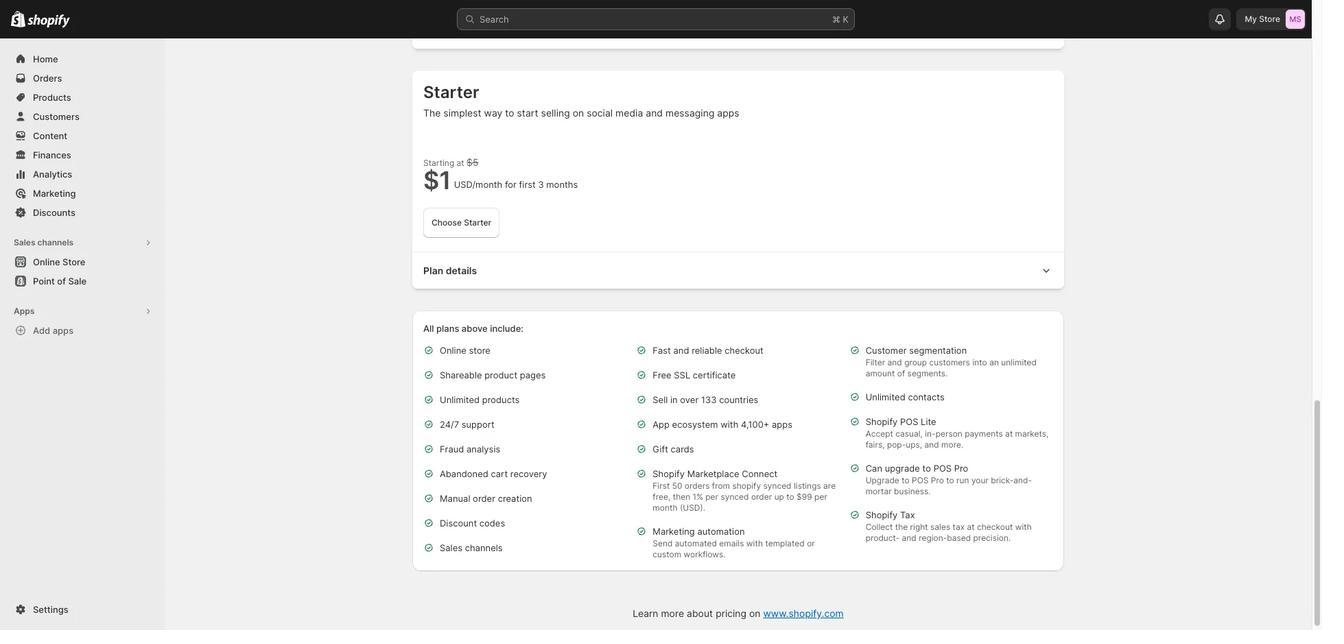 Task type: vqa. For each thing, say whether or not it's contained in the screenshot.


Task type: locate. For each thing, give the bounding box(es) containing it.
online down plans
[[440, 345, 467, 356]]

starter up simplest
[[423, 82, 479, 102]]

accept
[[866, 429, 893, 439]]

plan details button
[[412, 252, 1064, 289]]

0 vertical spatial shopify
[[866, 417, 898, 428]]

social
[[587, 107, 613, 119]]

synced up "up" at right
[[763, 481, 792, 491]]

0 vertical spatial on
[[573, 107, 584, 119]]

above
[[462, 323, 488, 334]]

unlimited contacts
[[866, 392, 945, 403]]

per right 1%
[[706, 492, 719, 502]]

media
[[616, 107, 643, 119]]

of down group
[[897, 369, 905, 379]]

and right media
[[646, 107, 663, 119]]

free ssl certificate
[[653, 370, 736, 381]]

or
[[807, 539, 815, 549]]

50
[[672, 481, 683, 491]]

1 vertical spatial store
[[62, 257, 85, 268]]

in-
[[925, 429, 936, 439]]

at left markets,
[[1005, 429, 1013, 439]]

shopify image
[[11, 11, 26, 27]]

1 horizontal spatial sales channels
[[440, 543, 503, 554]]

1 vertical spatial synced
[[721, 492, 749, 502]]

more
[[661, 608, 684, 620]]

marketing up send
[[653, 526, 695, 537]]

shopify pos lite accept casual, in-person payments at markets, fairs, pop-ups, and more.
[[866, 417, 1049, 450]]

more.
[[942, 440, 964, 450]]

finances link
[[8, 145, 156, 165]]

marketing inside marketing automation send automated emails with templated or custom workflows.
[[653, 526, 695, 537]]

1 vertical spatial sales
[[440, 543, 463, 554]]

and down in-
[[925, 440, 939, 450]]

$99
[[797, 492, 812, 502]]

$1
[[423, 165, 451, 196]]

workflows.
[[684, 550, 726, 560]]

0 vertical spatial starter
[[423, 82, 479, 102]]

unlimited down amount
[[866, 392, 906, 403]]

marketing
[[33, 188, 76, 199], [653, 526, 695, 537]]

automated
[[675, 539, 717, 549]]

online store button
[[0, 253, 165, 272]]

0 vertical spatial of
[[57, 276, 66, 287]]

discount codes
[[440, 518, 505, 529]]

unlimited
[[866, 392, 906, 403], [440, 395, 480, 406]]

orders
[[33, 73, 62, 84]]

sales channels up online store
[[14, 237, 74, 248]]

shopify up the first
[[653, 469, 685, 480]]

starter right choose
[[464, 218, 492, 228]]

channels down "codes"
[[465, 543, 503, 554]]

1 horizontal spatial on
[[749, 608, 761, 620]]

ups,
[[906, 440, 922, 450]]

shopify inside shopify tax collect the right sales tax at checkout with product- and region-based precision.
[[866, 510, 898, 521]]

0 vertical spatial channels
[[37, 237, 74, 248]]

0 vertical spatial marketing
[[33, 188, 76, 199]]

1 vertical spatial channels
[[465, 543, 503, 554]]

cards
[[671, 444, 694, 455]]

products
[[33, 92, 71, 103]]

at right tax
[[967, 522, 975, 533]]

0 vertical spatial with
[[721, 419, 739, 430]]

and inside starter the simplest way to start selling on social media and messaging apps
[[646, 107, 663, 119]]

0 vertical spatial pro
[[954, 463, 969, 474]]

0 vertical spatial sales
[[14, 237, 35, 248]]

customers link
[[8, 107, 156, 126]]

store up sale
[[62, 257, 85, 268]]

1 horizontal spatial order
[[751, 492, 772, 502]]

and down the
[[902, 533, 917, 544]]

analytics link
[[8, 165, 156, 184]]

1 horizontal spatial at
[[967, 522, 975, 533]]

1 vertical spatial checkout
[[977, 522, 1013, 533]]

tax
[[900, 510, 915, 521]]

0 vertical spatial pos
[[900, 417, 919, 428]]

1 vertical spatial apps
[[53, 325, 74, 336]]

1 vertical spatial shopify
[[653, 469, 685, 480]]

apps inside button
[[53, 325, 74, 336]]

connect
[[742, 469, 778, 480]]

sales up online store
[[14, 237, 35, 248]]

order up "codes"
[[473, 493, 495, 504]]

codes
[[480, 518, 505, 529]]

0 horizontal spatial on
[[573, 107, 584, 119]]

sell in over 133 countries
[[653, 395, 759, 406]]

0 horizontal spatial pro
[[931, 476, 944, 486]]

on left social
[[573, 107, 584, 119]]

0 vertical spatial at
[[457, 158, 464, 168]]

ecosystem
[[672, 419, 718, 430]]

sales down discount
[[440, 543, 463, 554]]

pro up 'run'
[[954, 463, 969, 474]]

to right way
[[505, 107, 514, 119]]

0 horizontal spatial checkout
[[725, 345, 764, 356]]

0 horizontal spatial marketing
[[33, 188, 76, 199]]

0 horizontal spatial channels
[[37, 237, 74, 248]]

1 horizontal spatial online
[[440, 345, 467, 356]]

0 horizontal spatial store
[[62, 257, 85, 268]]

up
[[775, 492, 784, 502]]

checkout up 'precision.'
[[977, 522, 1013, 533]]

sales inside button
[[14, 237, 35, 248]]

person
[[936, 429, 963, 439]]

unlimited down shareable
[[440, 395, 480, 406]]

plan details
[[423, 265, 477, 276]]

shopify up the collect
[[866, 510, 898, 521]]

0 horizontal spatial sales channels
[[14, 237, 74, 248]]

add apps
[[33, 325, 74, 336]]

finances
[[33, 150, 71, 161]]

fraud
[[440, 444, 464, 455]]

checkout right reliable
[[725, 345, 764, 356]]

0 horizontal spatial at
[[457, 158, 464, 168]]

1 horizontal spatial unlimited
[[866, 392, 906, 403]]

pro
[[954, 463, 969, 474], [931, 476, 944, 486]]

to right "up" at right
[[787, 492, 795, 502]]

1 horizontal spatial marketing
[[653, 526, 695, 537]]

automation
[[698, 526, 745, 537]]

0 vertical spatial sales channels
[[14, 237, 74, 248]]

2 vertical spatial at
[[967, 522, 975, 533]]

1 horizontal spatial with
[[747, 539, 763, 549]]

0 horizontal spatial unlimited
[[440, 395, 480, 406]]

apps right messaging
[[717, 107, 740, 119]]

2 vertical spatial with
[[747, 539, 763, 549]]

right
[[910, 522, 928, 533]]

pos down more. on the bottom right
[[934, 463, 952, 474]]

shopify tax collect the right sales tax at checkout with product- and region-based precision.
[[866, 510, 1032, 544]]

shopify for shopify tax
[[866, 510, 898, 521]]

to inside shopify marketplace connect first 50 orders from shopify synced listings are free, then 1% per synced order up to $99 per month (usd).
[[787, 492, 795, 502]]

store inside button
[[62, 257, 85, 268]]

0 horizontal spatial sales
[[14, 237, 35, 248]]

listings
[[794, 481, 821, 491]]

choose starter
[[432, 218, 492, 228]]

⌘
[[832, 14, 841, 25]]

to
[[505, 107, 514, 119], [923, 463, 931, 474], [902, 476, 910, 486], [947, 476, 954, 486], [787, 492, 795, 502]]

0 horizontal spatial apps
[[53, 325, 74, 336]]

1 horizontal spatial per
[[815, 492, 828, 502]]

0 horizontal spatial order
[[473, 493, 495, 504]]

app ecosystem with 4,100+ apps
[[653, 419, 793, 430]]

0 vertical spatial synced
[[763, 481, 792, 491]]

2 vertical spatial shopify
[[866, 510, 898, 521]]

on inside starter the simplest way to start selling on social media and messaging apps
[[573, 107, 584, 119]]

with right emails
[[747, 539, 763, 549]]

order left "up" at right
[[751, 492, 772, 502]]

1 vertical spatial sales channels
[[440, 543, 503, 554]]

1 horizontal spatial store
[[1259, 14, 1281, 24]]

1 vertical spatial of
[[897, 369, 905, 379]]

can upgrade to pos pro upgrade to pos pro to run your brick-and- mortar business.
[[866, 463, 1032, 497]]

online for online store
[[440, 345, 467, 356]]

order inside shopify marketplace connect first 50 orders from shopify synced listings are free, then 1% per synced order up to $99 per month (usd).
[[751, 492, 772, 502]]

1 vertical spatial online
[[440, 345, 467, 356]]

apps right 4,100+
[[772, 419, 793, 430]]

my store image
[[1286, 10, 1305, 29]]

channels up online store
[[37, 237, 74, 248]]

online inside online store link
[[33, 257, 60, 268]]

amount
[[866, 369, 895, 379]]

with down and-
[[1015, 522, 1032, 533]]

pos up casual,
[[900, 417, 919, 428]]

month
[[653, 503, 678, 513]]

2 horizontal spatial apps
[[772, 419, 793, 430]]

pos inside shopify pos lite accept casual, in-person payments at markets, fairs, pop-ups, and more.
[[900, 417, 919, 428]]

content
[[33, 130, 67, 141]]

with left 4,100+
[[721, 419, 739, 430]]

online store
[[33, 257, 85, 268]]

at left $5
[[457, 158, 464, 168]]

selling
[[541, 107, 570, 119]]

sales channels down discount codes
[[440, 543, 503, 554]]

apps right add
[[53, 325, 74, 336]]

0 vertical spatial online
[[33, 257, 60, 268]]

and down customer
[[888, 358, 902, 368]]

mortar
[[866, 487, 892, 497]]

to down upgrade at the right of page
[[902, 476, 910, 486]]

to inside starter the simplest way to start selling on social media and messaging apps
[[505, 107, 514, 119]]

2 horizontal spatial with
[[1015, 522, 1032, 533]]

per down are
[[815, 492, 828, 502]]

payments
[[965, 429, 1003, 439]]

shopify inside shopify marketplace connect first 50 orders from shopify synced listings are free, then 1% per synced order up to $99 per month (usd).
[[653, 469, 685, 480]]

channels
[[37, 237, 74, 248], [465, 543, 503, 554]]

on right pricing
[[749, 608, 761, 620]]

order
[[751, 492, 772, 502], [473, 493, 495, 504]]

reliable
[[692, 345, 722, 356]]

settings link
[[8, 600, 156, 620]]

at inside shopify pos lite accept casual, in-person payments at markets, fairs, pop-ups, and more.
[[1005, 429, 1013, 439]]

online up point
[[33, 257, 60, 268]]

online store link
[[8, 253, 156, 272]]

1 horizontal spatial of
[[897, 369, 905, 379]]

pos up business.
[[912, 476, 929, 486]]

and
[[646, 107, 663, 119], [674, 345, 689, 356], [888, 358, 902, 368], [925, 440, 939, 450], [902, 533, 917, 544]]

0 vertical spatial apps
[[717, 107, 740, 119]]

run
[[957, 476, 969, 486]]

0 vertical spatial store
[[1259, 14, 1281, 24]]

to left 'run'
[[947, 476, 954, 486]]

products
[[482, 395, 520, 406]]

sales
[[14, 237, 35, 248], [440, 543, 463, 554]]

0 horizontal spatial with
[[721, 419, 739, 430]]

countries
[[719, 395, 759, 406]]

of left sale
[[57, 276, 66, 287]]

pro left 'run'
[[931, 476, 944, 486]]

0 horizontal spatial per
[[706, 492, 719, 502]]

shopify inside shopify pos lite accept casual, in-person payments at markets, fairs, pop-ups, and more.
[[866, 417, 898, 428]]

2 horizontal spatial at
[[1005, 429, 1013, 439]]

recovery
[[510, 469, 547, 480]]

usd/month
[[454, 179, 503, 190]]

synced down shopify on the right bottom of page
[[721, 492, 749, 502]]

customers
[[33, 111, 80, 122]]

marketing up discounts
[[33, 188, 76, 199]]

can
[[866, 463, 883, 474]]

orders
[[685, 481, 710, 491]]

point
[[33, 276, 55, 287]]

gift cards
[[653, 444, 694, 455]]

1 horizontal spatial apps
[[717, 107, 740, 119]]

1 vertical spatial pro
[[931, 476, 944, 486]]

shopify up accept
[[866, 417, 898, 428]]

abandoned
[[440, 469, 489, 480]]

1 per from the left
[[706, 492, 719, 502]]

1 horizontal spatial checkout
[[977, 522, 1013, 533]]

the
[[895, 522, 908, 533]]

0 horizontal spatial online
[[33, 257, 60, 268]]

first
[[653, 481, 670, 491]]

discounts
[[33, 207, 75, 218]]

apps
[[717, 107, 740, 119], [53, 325, 74, 336], [772, 419, 793, 430]]

store right my
[[1259, 14, 1281, 24]]

0 horizontal spatial of
[[57, 276, 66, 287]]

0 horizontal spatial synced
[[721, 492, 749, 502]]

unlimited for unlimited contacts
[[866, 392, 906, 403]]

1 vertical spatial with
[[1015, 522, 1032, 533]]

1 vertical spatial marketing
[[653, 526, 695, 537]]

1 vertical spatial at
[[1005, 429, 1013, 439]]



Task type: describe. For each thing, give the bounding box(es) containing it.
an
[[990, 358, 999, 368]]

collect
[[866, 522, 893, 533]]

and inside customer segmentation filter and group customers into an unlimited amount of segments.
[[888, 358, 902, 368]]

brick-
[[991, 476, 1014, 486]]

at inside shopify tax collect the right sales tax at checkout with product- and region-based precision.
[[967, 522, 975, 533]]

plans
[[436, 323, 459, 334]]

segmentation
[[909, 345, 967, 356]]

customer segmentation filter and group customers into an unlimited amount of segments.
[[866, 345, 1037, 379]]

4,100+
[[741, 419, 770, 430]]

learn
[[633, 608, 659, 620]]

2 vertical spatial apps
[[772, 419, 793, 430]]

with inside shopify tax collect the right sales tax at checkout with product- and region-based precision.
[[1015, 522, 1032, 533]]

checkout inside shopify tax collect the right sales tax at checkout with product- and region-based precision.
[[977, 522, 1013, 533]]

and inside shopify tax collect the right sales tax at checkout with product- and region-based precision.
[[902, 533, 917, 544]]

content link
[[8, 126, 156, 145]]

about
[[687, 608, 713, 620]]

pricing
[[716, 608, 747, 620]]

www.shopify.com link
[[763, 608, 844, 620]]

upgrade
[[866, 476, 900, 486]]

discount
[[440, 518, 477, 529]]

app
[[653, 419, 670, 430]]

with inside marketing automation send automated emails with templated or custom workflows.
[[747, 539, 763, 549]]

messaging
[[666, 107, 715, 119]]

fast
[[653, 345, 671, 356]]

shopify marketplace connect first 50 orders from shopify synced listings are free, then 1% per synced order up to $99 per month (usd).
[[653, 469, 836, 513]]

free
[[653, 370, 672, 381]]

the
[[423, 107, 441, 119]]

all plans above include:
[[423, 323, 524, 334]]

unlimited for unlimited products
[[440, 395, 480, 406]]

sales channels button
[[8, 233, 156, 253]]

add apps button
[[8, 321, 156, 340]]

customer
[[866, 345, 907, 356]]

support
[[462, 419, 495, 430]]

at inside starting at $5 $1 usd/month for first 3 months
[[457, 158, 464, 168]]

shareable
[[440, 370, 482, 381]]

first
[[519, 179, 536, 190]]

store for online store
[[62, 257, 85, 268]]

1 horizontal spatial channels
[[465, 543, 503, 554]]

marketing for marketing automation send automated emails with templated or custom workflows.
[[653, 526, 695, 537]]

my store
[[1245, 14, 1281, 24]]

to right upgrade at the right of page
[[923, 463, 931, 474]]

your
[[972, 476, 989, 486]]

of inside customer segmentation filter and group customers into an unlimited amount of segments.
[[897, 369, 905, 379]]

ssl
[[674, 370, 691, 381]]

1 vertical spatial on
[[749, 608, 761, 620]]

emails
[[719, 539, 744, 549]]

for
[[505, 179, 517, 190]]

fairs,
[[866, 440, 885, 450]]

certificate
[[693, 370, 736, 381]]

fast and reliable checkout
[[653, 345, 764, 356]]

pop-
[[887, 440, 906, 450]]

2 per from the left
[[815, 492, 828, 502]]

24/7 support
[[440, 419, 495, 430]]

point of sale link
[[8, 272, 156, 291]]

point of sale button
[[0, 272, 165, 291]]

learn more about pricing on www.shopify.com
[[633, 608, 844, 620]]

orders link
[[8, 69, 156, 88]]

lite
[[921, 417, 937, 428]]

2 vertical spatial pos
[[912, 476, 929, 486]]

over
[[680, 395, 699, 406]]

0 vertical spatial checkout
[[725, 345, 764, 356]]

of inside button
[[57, 276, 66, 287]]

discounts link
[[8, 203, 156, 222]]

channels inside button
[[37, 237, 74, 248]]

online for online store
[[33, 257, 60, 268]]

send
[[653, 539, 673, 549]]

casual,
[[896, 429, 923, 439]]

choose starter link
[[423, 208, 500, 238]]

manual order creation
[[440, 493, 532, 504]]

customers
[[930, 358, 970, 368]]

upgrade
[[885, 463, 920, 474]]

templated
[[765, 539, 805, 549]]

sales channels inside button
[[14, 237, 74, 248]]

sale
[[68, 276, 87, 287]]

marketplace
[[687, 469, 740, 480]]

include:
[[490, 323, 524, 334]]

filter
[[866, 358, 885, 368]]

shopify for shopify pos lite
[[866, 417, 898, 428]]

unlimited products
[[440, 395, 520, 406]]

search
[[480, 14, 509, 25]]

way
[[484, 107, 503, 119]]

shopify image
[[28, 14, 70, 28]]

store for my store
[[1259, 14, 1281, 24]]

business.
[[894, 487, 931, 497]]

and inside shopify pos lite accept casual, in-person payments at markets, fairs, pop-ups, and more.
[[925, 440, 939, 450]]

creation
[[498, 493, 532, 504]]

www.shopify.com
[[763, 608, 844, 620]]

marketing for marketing
[[33, 188, 76, 199]]

fraud analysis
[[440, 444, 500, 455]]

starter inside starter the simplest way to start selling on social media and messaging apps
[[423, 82, 479, 102]]

marketing automation send automated emails with templated or custom workflows.
[[653, 526, 815, 560]]

sell
[[653, 395, 668, 406]]

1 horizontal spatial synced
[[763, 481, 792, 491]]

are
[[824, 481, 836, 491]]

and-
[[1014, 476, 1032, 486]]

markets,
[[1015, 429, 1049, 439]]

1 horizontal spatial sales
[[440, 543, 463, 554]]

shopify for shopify marketplace connect
[[653, 469, 685, 480]]

1 horizontal spatial pro
[[954, 463, 969, 474]]

in
[[670, 395, 678, 406]]

manual
[[440, 493, 470, 504]]

shopify
[[733, 481, 761, 491]]

133
[[701, 395, 717, 406]]

segments.
[[908, 369, 948, 379]]

1%
[[693, 492, 703, 502]]

1 vertical spatial starter
[[464, 218, 492, 228]]

k
[[843, 14, 849, 25]]

apps inside starter the simplest way to start selling on social media and messaging apps
[[717, 107, 740, 119]]

product-
[[866, 533, 900, 544]]

cart
[[491, 469, 508, 480]]

and right the fast at bottom
[[674, 345, 689, 356]]

1 vertical spatial pos
[[934, 463, 952, 474]]



